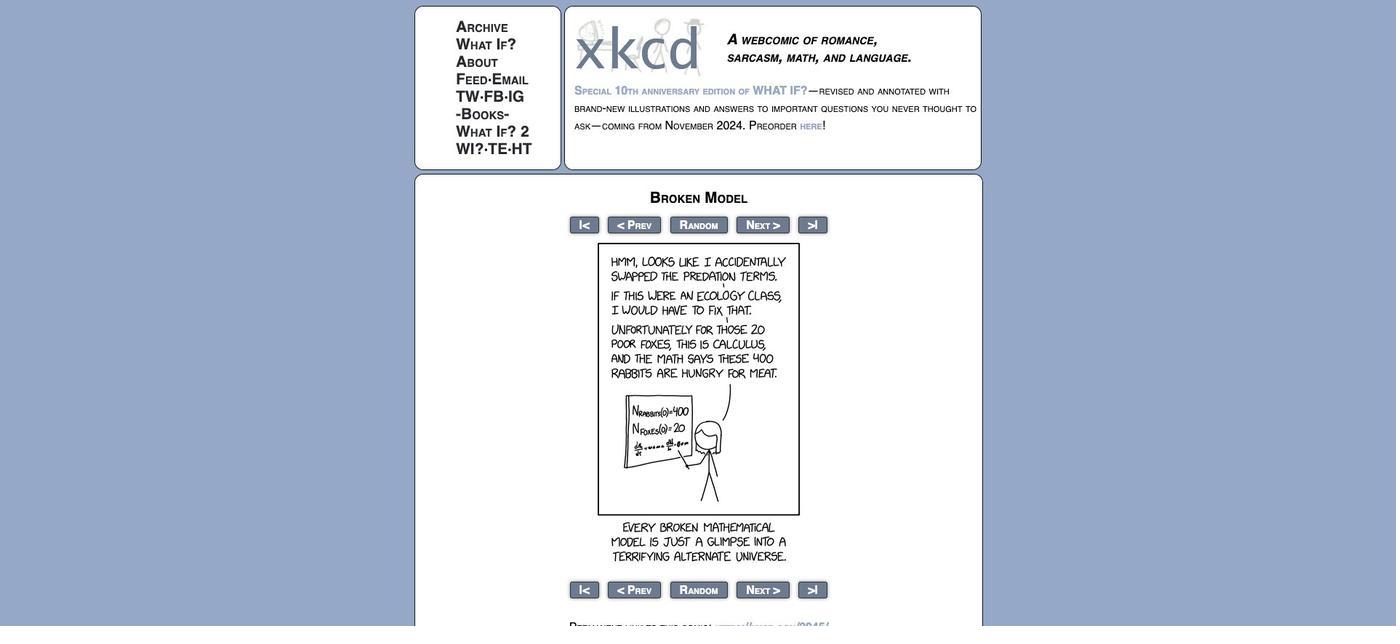 Task type: vqa. For each thing, say whether or not it's contained in the screenshot.
Cursive Letters Image
no



Task type: locate. For each thing, give the bounding box(es) containing it.
xkcd.com logo image
[[575, 17, 709, 77]]



Task type: describe. For each thing, give the bounding box(es) containing it.
broken model image
[[598, 243, 800, 569]]



